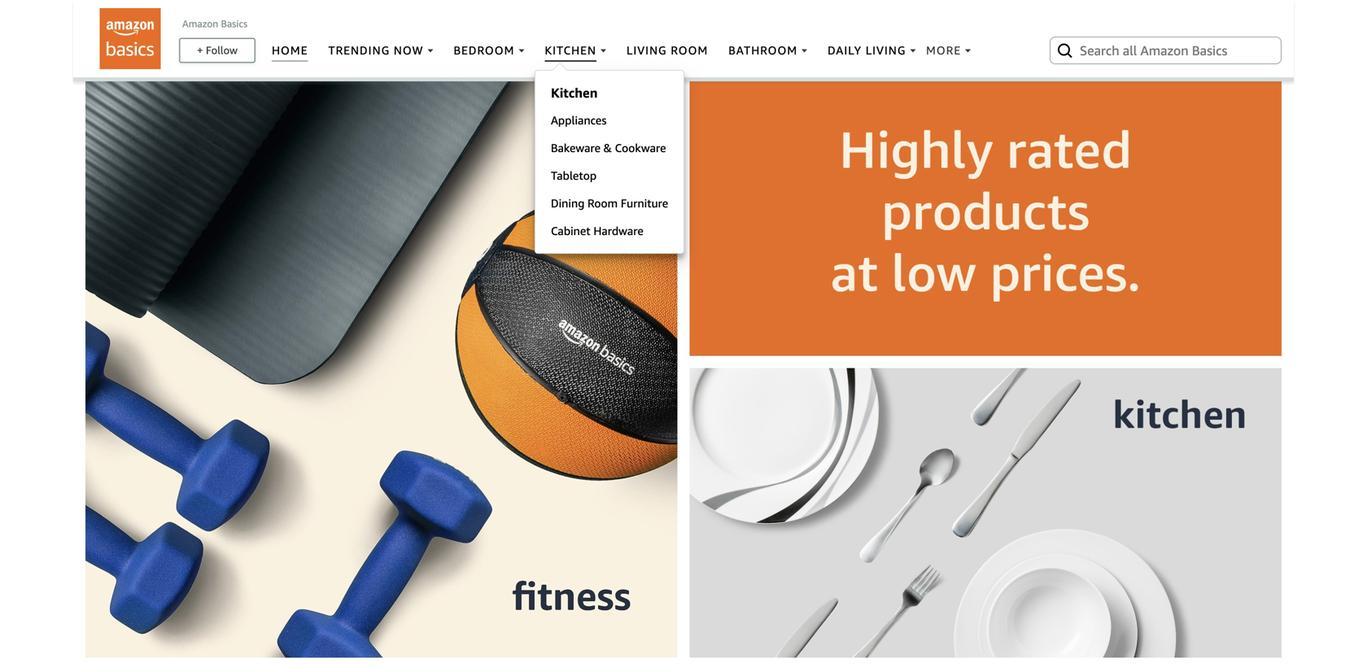Task type: vqa. For each thing, say whether or not it's contained in the screenshot.
Amazon Music Image
no



Task type: describe. For each thing, give the bounding box(es) containing it.
+ follow
[[197, 44, 238, 56]]

amazon basics logo image
[[100, 8, 161, 69]]

search image
[[1056, 41, 1075, 60]]

amazon
[[182, 18, 218, 29]]

Search all Amazon Basics search field
[[1080, 36, 1255, 64]]



Task type: locate. For each thing, give the bounding box(es) containing it.
follow
[[206, 44, 238, 56]]

+
[[197, 44, 203, 56]]

amazon basics
[[182, 18, 248, 29]]

basics
[[221, 18, 248, 29]]

amazon basics link
[[182, 18, 248, 29]]

+ follow button
[[180, 39, 254, 62]]



